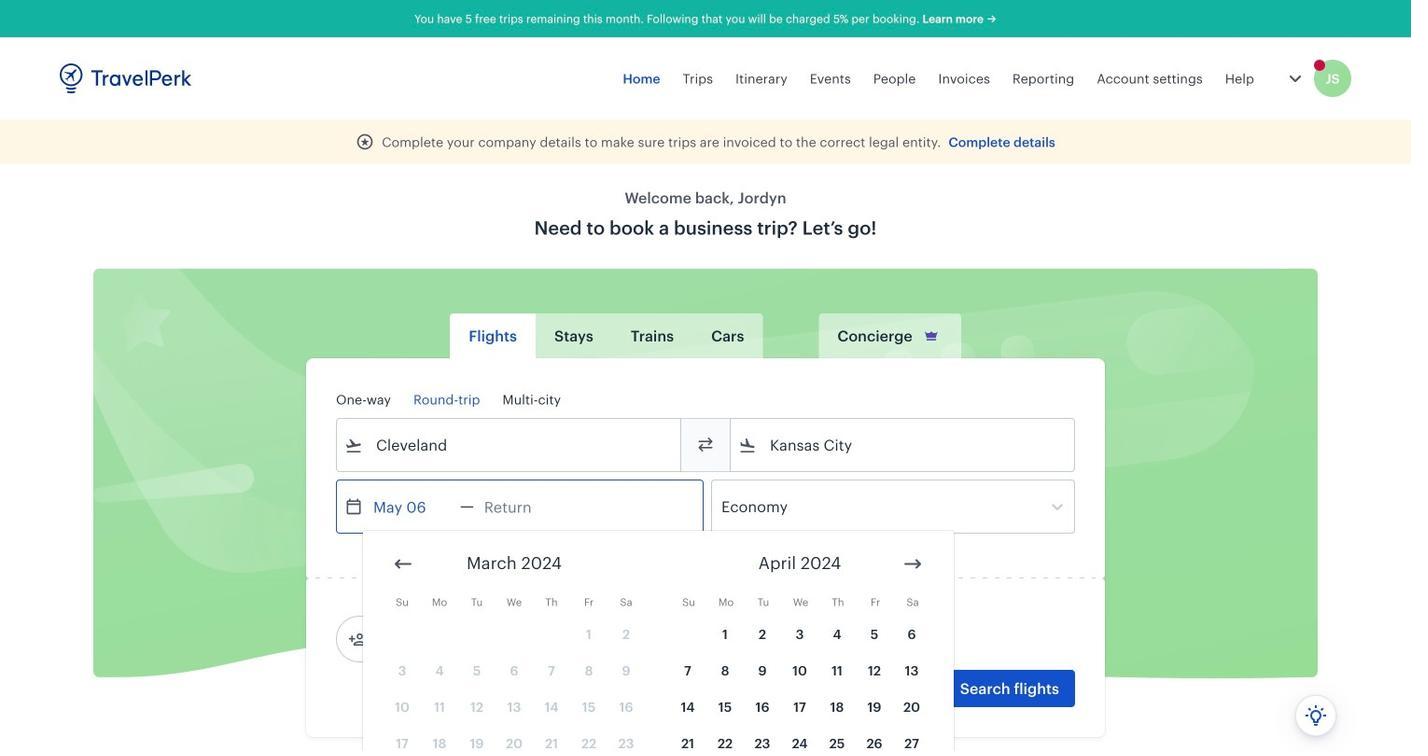 Task type: describe. For each thing, give the bounding box(es) containing it.
Depart text field
[[363, 481, 460, 533]]

From search field
[[363, 430, 656, 460]]

Add first traveler search field
[[367, 625, 561, 655]]

Return text field
[[474, 481, 571, 533]]



Task type: vqa. For each thing, say whether or not it's contained in the screenshot.
bottommost Frontier Airlines icon
no



Task type: locate. For each thing, give the bounding box(es) containing it.
move backward to switch to the previous month. image
[[392, 553, 415, 576]]

To search field
[[757, 430, 1051, 460]]

calendar application
[[363, 531, 1412, 752]]

move forward to switch to the next month. image
[[902, 553, 924, 576]]



